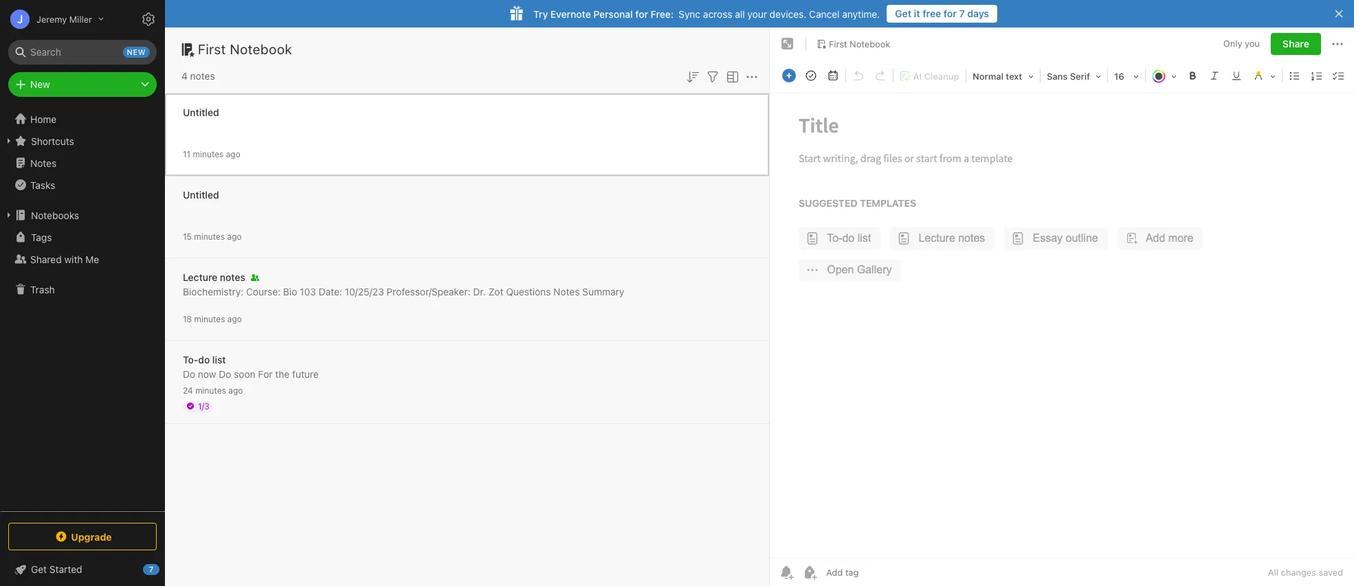 Task type: locate. For each thing, give the bounding box(es) containing it.
for
[[258, 368, 273, 380]]

lecture notes
[[183, 271, 245, 283]]

notes up biochemistry:
[[220, 271, 245, 283]]

to-do list do now do soon for the future
[[183, 354, 319, 380]]

0 horizontal spatial do
[[183, 368, 195, 380]]

notebook
[[850, 38, 891, 49], [230, 41, 292, 57]]

1 horizontal spatial for
[[944, 8, 957, 19]]

add a reminder image
[[778, 564, 795, 581]]

ago for 11 minutes ago
[[226, 149, 240, 159]]

minutes right the "15"
[[194, 231, 225, 242]]

1 vertical spatial more actions image
[[744, 69, 760, 85]]

Account field
[[0, 6, 104, 33]]

More actions field
[[1330, 33, 1346, 55], [744, 67, 760, 85]]

minutes for 24
[[195, 385, 226, 396]]

shortcuts
[[31, 135, 74, 147]]

notes
[[190, 70, 215, 82], [220, 271, 245, 283]]

tasks
[[30, 179, 55, 191]]

notes inside tree
[[30, 157, 57, 169]]

1 horizontal spatial first notebook
[[829, 38, 891, 49]]

0 vertical spatial notes
[[190, 70, 215, 82]]

tasks button
[[0, 174, 164, 196]]

across
[[703, 8, 733, 20]]

notes
[[30, 157, 57, 169], [554, 286, 580, 297]]

first up calendar event image
[[829, 38, 847, 49]]

home
[[30, 113, 57, 125]]

upgrade button
[[8, 523, 157, 551]]

1 vertical spatial notes
[[220, 271, 245, 283]]

1 horizontal spatial notes
[[220, 271, 245, 283]]

1 horizontal spatial notes
[[554, 286, 580, 297]]

cancel
[[809, 8, 840, 20]]

16
[[1115, 71, 1125, 82]]

1 horizontal spatial more actions image
[[1330, 36, 1346, 52]]

0 horizontal spatial notes
[[190, 70, 215, 82]]

do down the list
[[219, 368, 231, 380]]

Heading level field
[[968, 66, 1039, 86]]

1 horizontal spatial do
[[219, 368, 231, 380]]

summary
[[582, 286, 625, 297]]

minutes for 11
[[193, 149, 224, 159]]

you
[[1245, 38, 1260, 49]]

2 untitled from the top
[[183, 189, 219, 200]]

minutes right 18
[[194, 314, 225, 324]]

1 for from the left
[[944, 8, 957, 19]]

24 minutes ago
[[183, 385, 243, 396]]

underline image
[[1227, 66, 1247, 85]]

1 vertical spatial notes
[[554, 286, 580, 297]]

trash
[[30, 284, 55, 295]]

evernote
[[551, 8, 591, 20]]

normal
[[973, 71, 1004, 82]]

first up 4 notes
[[198, 41, 226, 57]]

add filters image
[[705, 69, 721, 85]]

1 horizontal spatial first
[[829, 38, 847, 49]]

Add tag field
[[825, 567, 928, 579]]

get left it
[[895, 8, 912, 19]]

sans serif
[[1047, 71, 1090, 82]]

minutes down 'now'
[[195, 385, 226, 396]]

0 horizontal spatial first notebook
[[198, 41, 292, 57]]

free:
[[651, 8, 674, 20]]

0 vertical spatial get
[[895, 8, 912, 19]]

jeremy miller
[[36, 13, 92, 24]]

more actions image
[[1330, 36, 1346, 52], [744, 69, 760, 85]]

Insert field
[[779, 66, 800, 85]]

zot
[[488, 286, 504, 297]]

untitled down 4 notes
[[183, 106, 219, 118]]

ago for 24 minutes ago
[[229, 385, 243, 396]]

numbered list image
[[1308, 66, 1327, 85]]

7 inside get it free for 7 days button
[[960, 8, 965, 19]]

untitled for 11
[[183, 106, 219, 118]]

ago right 11
[[226, 149, 240, 159]]

0 horizontal spatial notes
[[30, 157, 57, 169]]

0 vertical spatial more actions image
[[1330, 36, 1346, 52]]

ago up lecture notes
[[227, 231, 242, 242]]

0 horizontal spatial more actions image
[[744, 69, 760, 85]]

0 vertical spatial untitled
[[183, 106, 219, 118]]

bold image
[[1183, 66, 1203, 85]]

devices.
[[770, 8, 807, 20]]

more actions field right view options field
[[744, 67, 760, 85]]

ago for 15 minutes ago
[[227, 231, 242, 242]]

get inside button
[[895, 8, 912, 19]]

Font size field
[[1110, 66, 1144, 86]]

0 vertical spatial 7
[[960, 8, 965, 19]]

get
[[895, 8, 912, 19], [31, 564, 47, 575]]

1 do from the left
[[183, 368, 195, 380]]

2 for from the left
[[636, 8, 648, 20]]

now
[[198, 368, 216, 380]]

0 horizontal spatial more actions field
[[744, 67, 760, 85]]

new button
[[8, 72, 157, 97]]

0 horizontal spatial get
[[31, 564, 47, 575]]

Help and Learning task checklist field
[[0, 559, 165, 581]]

only you
[[1224, 38, 1260, 49]]

11 minutes ago
[[183, 149, 240, 159]]

Add filters field
[[705, 67, 721, 85]]

do down to-
[[183, 368, 195, 380]]

0 horizontal spatial 7
[[149, 565, 153, 574]]

1 untitled from the top
[[183, 106, 219, 118]]

0 horizontal spatial notebook
[[230, 41, 292, 57]]

ago down biochemistry:
[[227, 314, 242, 324]]

1 horizontal spatial 7
[[960, 8, 965, 19]]

minutes
[[193, 149, 224, 159], [194, 231, 225, 242], [194, 314, 225, 324], [195, 385, 226, 396]]

shortcuts button
[[0, 130, 164, 152]]

first inside note list element
[[198, 41, 226, 57]]

saved
[[1319, 567, 1343, 578]]

for left the free:
[[636, 8, 648, 20]]

notes up tasks
[[30, 157, 57, 169]]

7 left days at top
[[960, 8, 965, 19]]

notes right 4
[[190, 70, 215, 82]]

get for get started
[[31, 564, 47, 575]]

15
[[183, 231, 192, 242]]

untitled
[[183, 106, 219, 118], [183, 189, 219, 200]]

notes for lecture notes
[[220, 271, 245, 283]]

future
[[292, 368, 319, 380]]

1 horizontal spatial notebook
[[850, 38, 891, 49]]

first notebook up 4 notes
[[198, 41, 292, 57]]

ago down soon
[[229, 385, 243, 396]]

minutes for 15
[[194, 231, 225, 242]]

Sort options field
[[685, 67, 701, 85]]

for right free
[[944, 8, 957, 19]]

get for get it free for 7 days
[[895, 8, 912, 19]]

note window element
[[770, 28, 1354, 586]]

1 vertical spatial untitled
[[183, 189, 219, 200]]

checklist image
[[1330, 66, 1349, 85]]

for
[[944, 8, 957, 19], [636, 8, 648, 20]]

7 left click to collapse icon
[[149, 565, 153, 574]]

tree
[[0, 108, 165, 511]]

notes link
[[0, 152, 164, 174]]

more actions field up checklist "icon"
[[1330, 33, 1346, 55]]

Font family field
[[1042, 66, 1106, 86]]

0 horizontal spatial for
[[636, 8, 648, 20]]

7
[[960, 8, 965, 19], [149, 565, 153, 574]]

View options field
[[721, 67, 741, 85]]

get inside "help and learning task checklist" field
[[31, 564, 47, 575]]

click to collapse image
[[160, 561, 170, 578]]

first notebook
[[829, 38, 891, 49], [198, 41, 292, 57]]

free
[[923, 8, 941, 19]]

do
[[183, 368, 195, 380], [219, 368, 231, 380]]

for inside get it free for 7 days button
[[944, 8, 957, 19]]

all
[[735, 8, 745, 20]]

it
[[914, 8, 920, 19]]

shared
[[30, 253, 62, 265]]

sans
[[1047, 71, 1068, 82]]

notebooks
[[31, 209, 79, 221]]

first notebook down anytime.
[[829, 38, 891, 49]]

miller
[[69, 13, 92, 24]]

minutes right 11
[[193, 149, 224, 159]]

0 horizontal spatial first
[[198, 41, 226, 57]]

task image
[[802, 66, 821, 85]]

more actions image up checklist "icon"
[[1330, 36, 1346, 52]]

0 vertical spatial notes
[[30, 157, 57, 169]]

1 horizontal spatial get
[[895, 8, 912, 19]]

serif
[[1070, 71, 1090, 82]]

1 vertical spatial get
[[31, 564, 47, 575]]

0 vertical spatial more actions field
[[1330, 33, 1346, 55]]

1 vertical spatial 7
[[149, 565, 153, 574]]

Highlight field
[[1248, 66, 1281, 86]]

get left started
[[31, 564, 47, 575]]

to-
[[183, 354, 198, 365]]

all
[[1268, 567, 1279, 578]]

Search text field
[[18, 40, 147, 65]]

more actions image right view options field
[[744, 69, 760, 85]]

soon
[[234, 368, 256, 380]]

1 horizontal spatial more actions field
[[1330, 33, 1346, 55]]

expand note image
[[780, 36, 796, 52]]

ago
[[226, 149, 240, 159], [227, 231, 242, 242], [227, 314, 242, 324], [229, 385, 243, 396]]

calendar event image
[[824, 66, 843, 85]]

notes left the "summary"
[[554, 286, 580, 297]]

untitled down the 11 minutes ago
[[183, 189, 219, 200]]



Task type: vqa. For each thing, say whether or not it's contained in the screenshot.
leftmost first
yes



Task type: describe. For each thing, give the bounding box(es) containing it.
add tag image
[[802, 564, 818, 581]]

untitled for 15
[[183, 189, 219, 200]]

11
[[183, 149, 191, 159]]

for for 7
[[944, 8, 957, 19]]

days
[[968, 8, 989, 19]]

18
[[183, 314, 192, 324]]

tree containing home
[[0, 108, 165, 511]]

only
[[1224, 38, 1243, 49]]

normal text
[[973, 71, 1023, 82]]

Font color field
[[1148, 66, 1182, 86]]

tags button
[[0, 226, 164, 248]]

for for free:
[[636, 8, 648, 20]]

your
[[748, 8, 767, 20]]

4
[[182, 70, 188, 82]]

expand notebooks image
[[3, 210, 14, 221]]

notebooks link
[[0, 204, 164, 226]]

shared with me
[[30, 253, 99, 265]]

bulleted list image
[[1286, 66, 1305, 85]]

biochemistry:
[[183, 286, 244, 297]]

share
[[1283, 38, 1310, 50]]

minutes for 18
[[194, 314, 225, 324]]

the
[[275, 368, 290, 380]]

get it free for 7 days button
[[887, 5, 998, 23]]

2 do from the left
[[219, 368, 231, 380]]

18 minutes ago
[[183, 314, 242, 324]]

notes inside note list element
[[554, 286, 580, 297]]

103
[[300, 286, 316, 297]]

15 minutes ago
[[183, 231, 242, 242]]

professor/speaker:
[[387, 286, 471, 297]]

try
[[534, 8, 548, 20]]

date:
[[319, 286, 342, 297]]

more actions image inside note list element
[[744, 69, 760, 85]]

first notebook inside button
[[829, 38, 891, 49]]

lecture
[[183, 271, 217, 283]]

course: bio
[[246, 286, 297, 297]]

dr.
[[473, 286, 486, 297]]

24
[[183, 385, 193, 396]]

get it free for 7 days
[[895, 8, 989, 19]]

home link
[[0, 108, 165, 130]]

notebook inside button
[[850, 38, 891, 49]]

settings image
[[140, 11, 157, 28]]

10/25/23
[[345, 286, 384, 297]]

list
[[212, 354, 226, 365]]

text
[[1006, 71, 1023, 82]]

7 inside "help and learning task checklist" field
[[149, 565, 153, 574]]

new
[[127, 47, 146, 56]]

questions
[[506, 286, 551, 297]]

biochemistry: course: bio 103 date: 10/25/23 professor/speaker: dr. zot questions notes summary
[[183, 286, 625, 297]]

shared with me link
[[0, 248, 164, 270]]

do
[[198, 354, 210, 365]]

upgrade
[[71, 531, 112, 543]]

changes
[[1281, 567, 1317, 578]]

anytime.
[[842, 8, 880, 20]]

new
[[30, 78, 50, 90]]

notebook inside note list element
[[230, 41, 292, 57]]

personal
[[594, 8, 633, 20]]

first notebook button
[[812, 34, 895, 54]]

ago for 18 minutes ago
[[227, 314, 242, 324]]

first notebook inside note list element
[[198, 41, 292, 57]]

trash link
[[0, 278, 164, 300]]

sync
[[679, 8, 701, 20]]

me
[[85, 253, 99, 265]]

first inside button
[[829, 38, 847, 49]]

try evernote personal for free: sync across all your devices. cancel anytime.
[[534, 8, 880, 20]]

get started
[[31, 564, 82, 575]]

all changes saved
[[1268, 567, 1343, 578]]

note list element
[[165, 28, 770, 586]]

new search field
[[18, 40, 150, 65]]

italic image
[[1205, 66, 1225, 85]]

tags
[[31, 231, 52, 243]]

1/3
[[198, 401, 210, 412]]

Note Editor text field
[[770, 94, 1354, 558]]

4 notes
[[182, 70, 215, 82]]

with
[[64, 253, 83, 265]]

1 vertical spatial more actions field
[[744, 67, 760, 85]]

notes for 4 notes
[[190, 70, 215, 82]]

started
[[49, 564, 82, 575]]

jeremy
[[36, 13, 67, 24]]

share button
[[1271, 33, 1321, 55]]



